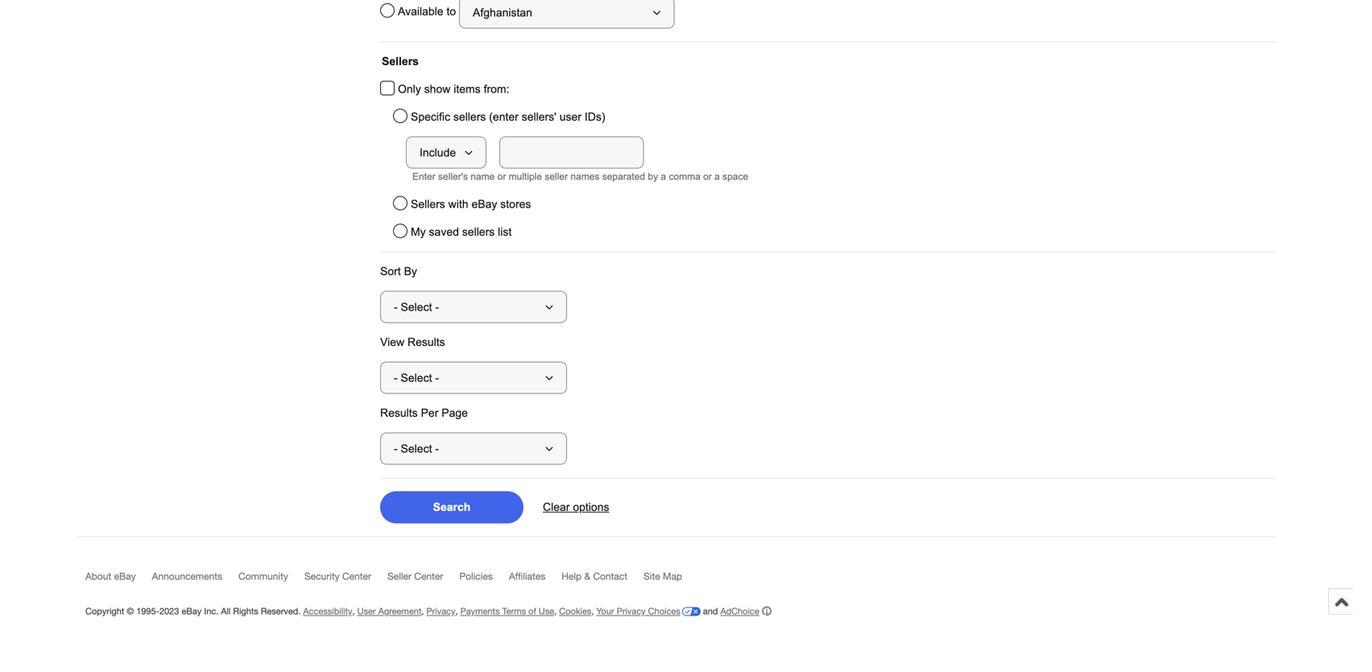 Task type: vqa. For each thing, say whether or not it's contained in the screenshot.
top the vehicles
no



Task type: describe. For each thing, give the bounding box(es) containing it.
page
[[442, 407, 468, 420]]

seller
[[545, 171, 568, 182]]

site map link
[[644, 571, 698, 590]]

seller's
[[438, 171, 468, 182]]

choices
[[648, 606, 680, 617]]

options
[[573, 501, 609, 514]]

security center
[[304, 571, 371, 582]]

name
[[471, 171, 495, 182]]

per
[[421, 407, 438, 420]]

0 vertical spatial ebay
[[472, 198, 497, 211]]

cookies link
[[559, 606, 591, 617]]

separated
[[602, 171, 645, 182]]

1995-
[[136, 606, 159, 617]]

help & contact link
[[562, 571, 644, 590]]

&
[[584, 571, 590, 582]]

community link
[[238, 571, 304, 590]]

2023
[[159, 606, 179, 617]]

seller center link
[[387, 571, 459, 590]]

1 a from the left
[[661, 171, 666, 182]]

1 vertical spatial sellers
[[462, 226, 495, 238]]

my saved sellers list
[[411, 226, 512, 238]]

enter seller's name or multiple seller names separated by a comma or a space
[[412, 171, 748, 182]]

sellers for sellers
[[382, 55, 419, 68]]

1 privacy from the left
[[426, 606, 455, 617]]

policies
[[459, 571, 493, 582]]

inc.
[[204, 606, 218, 617]]

sort
[[380, 265, 401, 278]]

rights
[[233, 606, 258, 617]]

items
[[454, 83, 481, 95]]

sellers with ebay stores
[[411, 198, 531, 211]]

site
[[644, 571, 660, 582]]

list
[[498, 226, 512, 238]]

site map
[[644, 571, 682, 582]]

only
[[398, 83, 421, 95]]

adchoice
[[720, 606, 759, 617]]

available
[[398, 5, 443, 18]]

user
[[357, 606, 376, 617]]

from:
[[484, 83, 509, 95]]

seller center
[[387, 571, 443, 582]]

3 , from the left
[[455, 606, 458, 617]]

results per page
[[380, 407, 468, 420]]

center for seller center
[[414, 571, 443, 582]]

names
[[570, 171, 599, 182]]

affiliates link
[[509, 571, 562, 590]]

payments
[[460, 606, 500, 617]]

2 or from the left
[[703, 171, 712, 182]]

clear
[[543, 501, 570, 514]]

about ebay link
[[85, 571, 152, 590]]

copyright © 1995-2023 ebay inc. all rights reserved. accessibility , user agreement , privacy , payments terms of use , cookies , your privacy choices
[[85, 606, 680, 617]]

your
[[596, 606, 614, 617]]

search
[[433, 501, 471, 514]]

by
[[404, 265, 417, 278]]

0 vertical spatial sellers
[[453, 111, 486, 123]]

help & contact
[[562, 571, 627, 582]]

view results
[[380, 336, 445, 349]]

adchoice link
[[720, 606, 771, 617]]

about
[[85, 571, 111, 582]]

clear options
[[543, 501, 609, 514]]

5 , from the left
[[591, 606, 594, 617]]

accessibility
[[303, 606, 352, 617]]

community
[[238, 571, 288, 582]]

1 , from the left
[[352, 606, 355, 617]]

center for security center
[[342, 571, 371, 582]]

use
[[539, 606, 554, 617]]

comma
[[669, 171, 700, 182]]



Task type: locate. For each thing, give the bounding box(es) containing it.
security center link
[[304, 571, 387, 590]]

about ebay
[[85, 571, 136, 582]]

space
[[723, 171, 748, 182]]

center right seller
[[414, 571, 443, 582]]

or
[[497, 171, 506, 182], [703, 171, 712, 182]]

sellers for sellers with ebay stores
[[411, 198, 445, 211]]

accessibility link
[[303, 606, 352, 617]]

by
[[648, 171, 658, 182]]

, left cookies link
[[554, 606, 557, 617]]

a left space
[[714, 171, 720, 182]]

a right by on the left top of page
[[661, 171, 666, 182]]

copyright
[[85, 606, 124, 617]]

and
[[703, 606, 718, 617]]

0 vertical spatial sellers
[[382, 55, 419, 68]]

0 vertical spatial results
[[407, 336, 445, 349]]

1 vertical spatial ebay
[[114, 571, 136, 582]]

center inside the security center "link"
[[342, 571, 371, 582]]

sellers down the enter
[[411, 198, 445, 211]]

privacy right your
[[617, 606, 646, 617]]

ebay
[[472, 198, 497, 211], [114, 571, 136, 582], [182, 606, 202, 617]]

to
[[447, 5, 456, 18]]

privacy down 'seller center' link
[[426, 606, 455, 617]]

show
[[424, 83, 450, 95]]

or right name
[[497, 171, 506, 182]]

1 or from the left
[[497, 171, 506, 182]]

1 vertical spatial results
[[380, 407, 418, 420]]

agreement
[[378, 606, 421, 617]]

all
[[221, 606, 231, 617]]

sort by
[[380, 265, 417, 278]]

4 , from the left
[[554, 606, 557, 617]]

sellers
[[453, 111, 486, 123], [462, 226, 495, 238]]

sellers down items
[[453, 111, 486, 123]]

0 horizontal spatial center
[[342, 571, 371, 582]]

2 horizontal spatial ebay
[[472, 198, 497, 211]]

only show items from:
[[398, 83, 509, 95]]

1 horizontal spatial ebay
[[182, 606, 202, 617]]

specific
[[411, 111, 450, 123]]

user agreement link
[[357, 606, 421, 617]]

clear options link
[[543, 501, 609, 514]]

ebay right about
[[114, 571, 136, 582]]

payments terms of use link
[[460, 606, 554, 617]]

user
[[560, 111, 581, 123]]

results right view
[[407, 336, 445, 349]]

2 a from the left
[[714, 171, 720, 182]]

2 center from the left
[[414, 571, 443, 582]]

view
[[380, 336, 404, 349]]

policies link
[[459, 571, 509, 590]]

specific sellers (enter sellers' user ids)
[[411, 111, 605, 123]]

,
[[352, 606, 355, 617], [421, 606, 424, 617], [455, 606, 458, 617], [554, 606, 557, 617], [591, 606, 594, 617]]

search button
[[380, 492, 523, 524]]

affiliates
[[509, 571, 545, 582]]

1 vertical spatial sellers
[[411, 198, 445, 211]]

2 vertical spatial ebay
[[182, 606, 202, 617]]

help
[[562, 571, 582, 582]]

©
[[127, 606, 134, 617]]

, left privacy link
[[421, 606, 424, 617]]

a
[[661, 171, 666, 182], [714, 171, 720, 182]]

ebay right with
[[472, 198, 497, 211]]

or right comma
[[703, 171, 712, 182]]

enter
[[412, 171, 435, 182]]

of
[[528, 606, 536, 617]]

(enter
[[489, 111, 519, 123]]

with
[[448, 198, 468, 211]]

center
[[342, 571, 371, 582], [414, 571, 443, 582]]

2 , from the left
[[421, 606, 424, 617]]

Seller ID text field
[[499, 137, 644, 169]]

center right security
[[342, 571, 371, 582]]

1 horizontal spatial privacy
[[617, 606, 646, 617]]

terms
[[502, 606, 526, 617]]

multiple
[[509, 171, 542, 182]]

announcements
[[152, 571, 222, 582]]

privacy link
[[426, 606, 455, 617]]

results left per
[[380, 407, 418, 420]]

sellers
[[382, 55, 419, 68], [411, 198, 445, 211]]

sellers left list
[[462, 226, 495, 238]]

your privacy choices link
[[596, 606, 701, 617]]

privacy
[[426, 606, 455, 617], [617, 606, 646, 617]]

0 horizontal spatial a
[[661, 171, 666, 182]]

and adchoice
[[701, 606, 759, 617]]

1 horizontal spatial center
[[414, 571, 443, 582]]

1 center from the left
[[342, 571, 371, 582]]

reserved.
[[261, 606, 301, 617]]

0 horizontal spatial ebay
[[114, 571, 136, 582]]

2 privacy from the left
[[617, 606, 646, 617]]

cookies
[[559, 606, 591, 617]]

, left your
[[591, 606, 594, 617]]

center inside 'seller center' link
[[414, 571, 443, 582]]

map
[[663, 571, 682, 582]]

my
[[411, 226, 426, 238]]

results
[[407, 336, 445, 349], [380, 407, 418, 420]]

, left "payments"
[[455, 606, 458, 617]]

0 horizontal spatial privacy
[[426, 606, 455, 617]]

ids)
[[585, 111, 605, 123]]

stores
[[500, 198, 531, 211]]

sellers'
[[522, 111, 556, 123]]

, left user
[[352, 606, 355, 617]]

ebay left inc.
[[182, 606, 202, 617]]

0 horizontal spatial or
[[497, 171, 506, 182]]

seller
[[387, 571, 412, 582]]

announcements link
[[152, 571, 238, 590]]

1 horizontal spatial or
[[703, 171, 712, 182]]

1 horizontal spatial a
[[714, 171, 720, 182]]

available to
[[398, 5, 459, 18]]

saved
[[429, 226, 459, 238]]

security
[[304, 571, 340, 582]]

contact
[[593, 571, 627, 582]]

sellers up only
[[382, 55, 419, 68]]



